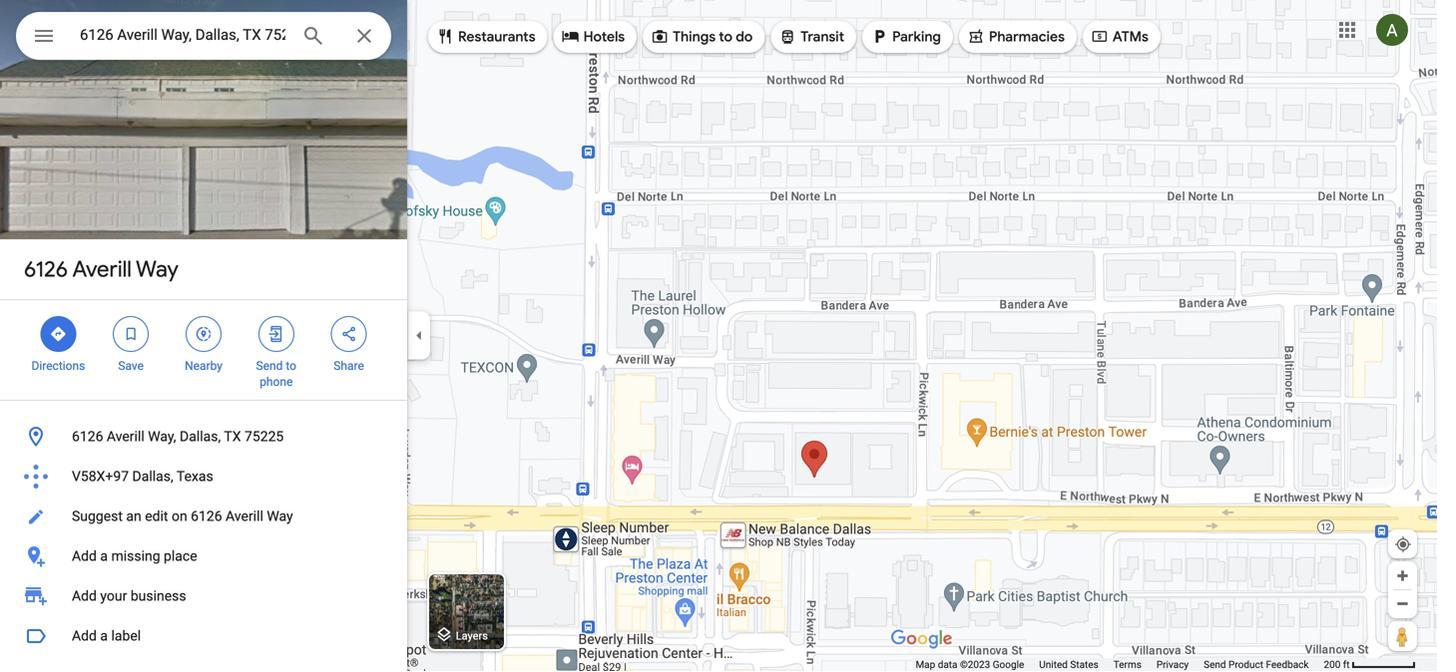 Task type: describe. For each thing, give the bounding box(es) containing it.
united states button
[[1040, 659, 1099, 672]]

google
[[993, 659, 1025, 671]]

feedback
[[1266, 659, 1309, 671]]

your
[[100, 588, 127, 605]]

a for missing
[[100, 549, 108, 565]]

 pharmacies
[[967, 25, 1065, 47]]

add a missing place
[[72, 549, 197, 565]]

6126 averill way main content
[[0, 0, 407, 672]]

 button
[[16, 12, 72, 64]]

label
[[111, 628, 141, 645]]

send to phone
[[256, 359, 297, 389]]

directions
[[31, 359, 85, 373]]

way,
[[148, 429, 176, 445]]

©2023
[[960, 659, 991, 671]]

do
[[736, 28, 753, 46]]

states
[[1071, 659, 1099, 671]]

texas
[[177, 469, 213, 485]]

google maps element
[[0, 0, 1438, 672]]


[[32, 21, 56, 50]]

restaurants
[[458, 28, 536, 46]]

suggest an edit on 6126 averill way button
[[0, 497, 407, 537]]

add for add a label
[[72, 628, 97, 645]]

6126 for 6126 averill way, dallas, tx 75225
[[72, 429, 103, 445]]

hotels
[[584, 28, 625, 46]]

dallas, inside 6126 averill way, dallas, tx 75225 button
[[180, 429, 221, 445]]

actions for 6126 averill way region
[[0, 300, 407, 400]]

map
[[916, 659, 936, 671]]


[[967, 25, 985, 47]]

google account: angela cha  
(angela.cha@adept.ai) image
[[1377, 14, 1409, 46]]

atms
[[1113, 28, 1149, 46]]

6126 for 6126 averill way
[[24, 256, 68, 284]]

add for add a missing place
[[72, 549, 97, 565]]

zoom in image
[[1396, 569, 1411, 584]]

map data ©2023 google
[[916, 659, 1025, 671]]

send product feedback
[[1204, 659, 1309, 671]]


[[1091, 25, 1109, 47]]

way inside suggest an edit on 6126 averill way button
[[267, 509, 293, 525]]

business
[[131, 588, 186, 605]]

200 ft button
[[1324, 659, 1417, 671]]

6126 Averill Way, Dallas, TX 75225 field
[[16, 12, 391, 60]]

united states
[[1040, 659, 1099, 671]]

share
[[334, 359, 364, 373]]

data
[[938, 659, 958, 671]]


[[651, 25, 669, 47]]

 transit
[[779, 25, 845, 47]]

on
[[172, 509, 187, 525]]

place
[[164, 549, 197, 565]]

add a label button
[[0, 617, 407, 657]]

add for add your business
[[72, 588, 97, 605]]

pharmacies
[[989, 28, 1065, 46]]

parking
[[893, 28, 941, 46]]

send for send product feedback
[[1204, 659, 1226, 671]]

privacy button
[[1157, 659, 1189, 672]]

 hotels
[[562, 25, 625, 47]]


[[871, 25, 889, 47]]

2 horizontal spatial 6126
[[191, 509, 222, 525]]

add your business link
[[0, 577, 407, 617]]



Task type: vqa. For each thing, say whether or not it's contained in the screenshot.


Task type: locate. For each thing, give the bounding box(es) containing it.
suggest
[[72, 509, 123, 525]]

dallas, up edit
[[132, 469, 173, 485]]

0 vertical spatial to
[[719, 28, 733, 46]]

show your location image
[[1395, 536, 1413, 554]]

ft
[[1343, 659, 1350, 671]]

0 horizontal spatial send
[[256, 359, 283, 373]]

a inside add a label button
[[100, 628, 108, 645]]

averill down v58x+97 dallas, texas button
[[226, 509, 263, 525]]

none field inside 6126 averill way, dallas, tx 75225 field
[[80, 23, 286, 47]]

6126 averill way
[[24, 256, 179, 284]]

missing
[[111, 549, 160, 565]]

2 vertical spatial add
[[72, 628, 97, 645]]

a left missing on the bottom of the page
[[100, 549, 108, 565]]

suggest an edit on 6126 averill way
[[72, 509, 293, 525]]

dallas, inside v58x+97 dallas, texas button
[[132, 469, 173, 485]]


[[562, 25, 580, 47]]

dallas, left tx
[[180, 429, 221, 445]]

collapse side panel image
[[408, 325, 430, 347]]

a for label
[[100, 628, 108, 645]]

add down suggest
[[72, 549, 97, 565]]

transit
[[801, 28, 845, 46]]

0 vertical spatial send
[[256, 359, 283, 373]]

add inside button
[[72, 549, 97, 565]]

None field
[[80, 23, 286, 47]]

to
[[719, 28, 733, 46], [286, 359, 297, 373]]

footer containing map data ©2023 google
[[916, 659, 1324, 672]]

an
[[126, 509, 142, 525]]

averill left way,
[[107, 429, 144, 445]]

200 ft
[[1324, 659, 1350, 671]]

terms
[[1114, 659, 1142, 671]]

1 vertical spatial 6126
[[72, 429, 103, 445]]

a
[[100, 549, 108, 565], [100, 628, 108, 645]]

1 horizontal spatial 6126
[[72, 429, 103, 445]]

to up phone at the bottom of the page
[[286, 359, 297, 373]]

send
[[256, 359, 283, 373], [1204, 659, 1226, 671]]

product
[[1229, 659, 1264, 671]]

1 horizontal spatial dallas,
[[180, 429, 221, 445]]

 atms
[[1091, 25, 1149, 47]]

0 vertical spatial dallas,
[[180, 429, 221, 445]]

1 add from the top
[[72, 549, 97, 565]]


[[195, 323, 213, 345]]

add left label
[[72, 628, 97, 645]]

privacy
[[1157, 659, 1189, 671]]

footer
[[916, 659, 1324, 672]]

0 horizontal spatial way
[[136, 256, 179, 284]]

add a missing place button
[[0, 537, 407, 577]]

averill
[[72, 256, 132, 284], [107, 429, 144, 445], [226, 509, 263, 525]]

6126 up 
[[24, 256, 68, 284]]

 restaurants
[[436, 25, 536, 47]]

0 horizontal spatial to
[[286, 359, 297, 373]]

0 horizontal spatial 6126
[[24, 256, 68, 284]]

way down 75225
[[267, 509, 293, 525]]

a left label
[[100, 628, 108, 645]]

0 vertical spatial averill
[[72, 256, 132, 284]]

6126 up "v58x+97" at left bottom
[[72, 429, 103, 445]]

send inside "button"
[[1204, 659, 1226, 671]]

1 horizontal spatial to
[[719, 28, 733, 46]]

6126 right on
[[191, 509, 222, 525]]

show street view coverage image
[[1389, 622, 1418, 652]]

zoom out image
[[1396, 597, 1411, 612]]


[[436, 25, 454, 47]]


[[340, 323, 358, 345]]

edit
[[145, 509, 168, 525]]

1 vertical spatial add
[[72, 588, 97, 605]]

phone
[[260, 375, 293, 389]]

v58x+97 dallas, texas
[[72, 469, 213, 485]]

add a label
[[72, 628, 141, 645]]

2 add from the top
[[72, 588, 97, 605]]

way up  at the left of page
[[136, 256, 179, 284]]

add left your
[[72, 588, 97, 605]]

3 add from the top
[[72, 628, 97, 645]]

0 vertical spatial add
[[72, 549, 97, 565]]

1 vertical spatial dallas,
[[132, 469, 173, 485]]

a inside add a missing place button
[[100, 549, 108, 565]]


[[49, 323, 67, 345]]

1 vertical spatial a
[[100, 628, 108, 645]]

nearby
[[185, 359, 223, 373]]


[[267, 323, 285, 345]]

way
[[136, 256, 179, 284], [267, 509, 293, 525]]

things
[[673, 28, 716, 46]]

to left do
[[719, 28, 733, 46]]

1 vertical spatial averill
[[107, 429, 144, 445]]

75225
[[245, 429, 284, 445]]

1 vertical spatial way
[[267, 509, 293, 525]]


[[122, 323, 140, 345]]

united
[[1040, 659, 1068, 671]]

footer inside google maps element
[[916, 659, 1324, 672]]

v58x+97 dallas, texas button
[[0, 457, 407, 497]]

1 horizontal spatial send
[[1204, 659, 1226, 671]]

0 vertical spatial 6126
[[24, 256, 68, 284]]

averill for way
[[72, 256, 132, 284]]

0 vertical spatial way
[[136, 256, 179, 284]]

 things to do
[[651, 25, 753, 47]]

send left 'product'
[[1204, 659, 1226, 671]]

to inside  things to do
[[719, 28, 733, 46]]

2 vertical spatial 6126
[[191, 509, 222, 525]]

v58x+97
[[72, 469, 129, 485]]

dallas,
[[180, 429, 221, 445], [132, 469, 173, 485]]

0 vertical spatial a
[[100, 549, 108, 565]]

terms button
[[1114, 659, 1142, 672]]

send up phone at the bottom of the page
[[256, 359, 283, 373]]

averill for way,
[[107, 429, 144, 445]]

2 a from the top
[[100, 628, 108, 645]]

6126 averill way, dallas, tx 75225
[[72, 429, 284, 445]]

layers
[[456, 630, 488, 643]]

send product feedback button
[[1204, 659, 1309, 672]]

save
[[118, 359, 144, 373]]

6126
[[24, 256, 68, 284], [72, 429, 103, 445], [191, 509, 222, 525]]

to inside send to phone
[[286, 359, 297, 373]]

2 vertical spatial averill
[[226, 509, 263, 525]]

 search field
[[16, 12, 391, 64]]

6126 averill way, dallas, tx 75225 button
[[0, 417, 407, 457]]


[[779, 25, 797, 47]]

tx
[[224, 429, 241, 445]]

add
[[72, 549, 97, 565], [72, 588, 97, 605], [72, 628, 97, 645]]

200
[[1324, 659, 1341, 671]]

 parking
[[871, 25, 941, 47]]

1 a from the top
[[100, 549, 108, 565]]

add your business
[[72, 588, 186, 605]]

1 horizontal spatial way
[[267, 509, 293, 525]]

0 horizontal spatial dallas,
[[132, 469, 173, 485]]

1 vertical spatial send
[[1204, 659, 1226, 671]]

send for send to phone
[[256, 359, 283, 373]]

add inside button
[[72, 628, 97, 645]]

1 vertical spatial to
[[286, 359, 297, 373]]

send inside send to phone
[[256, 359, 283, 373]]

averill up  at the left of page
[[72, 256, 132, 284]]



